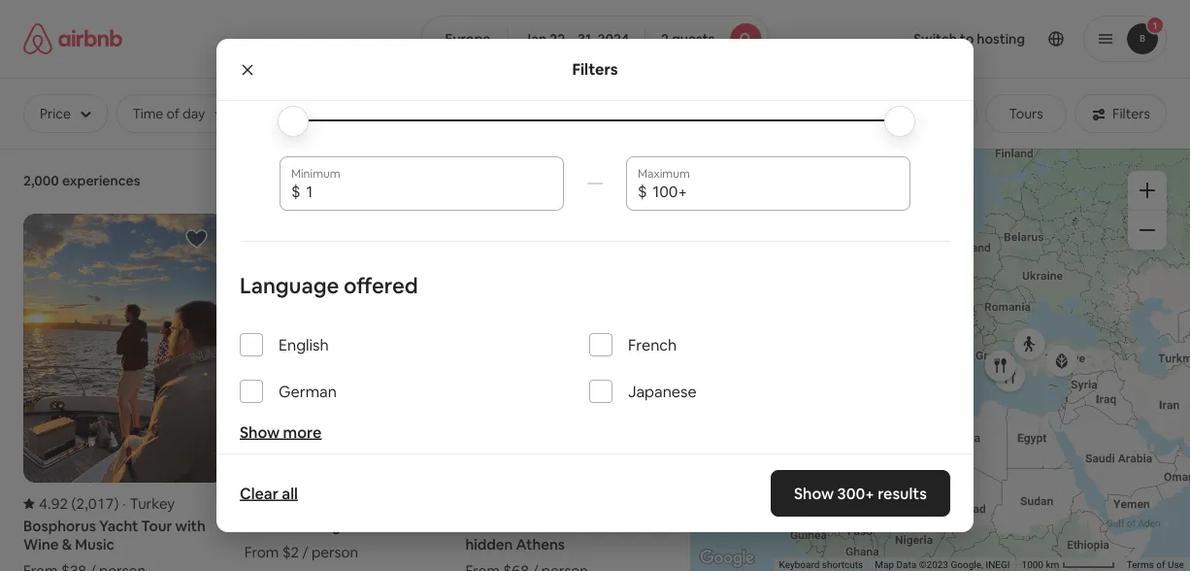 Task type: locate. For each thing, give the bounding box(es) containing it.
0 horizontal spatial tour
[[141, 516, 172, 535]]

km
[[1046, 559, 1060, 571]]

$ up add to wishlist icon
[[638, 181, 647, 201]]

english
[[279, 335, 329, 354]]

2 tour from the left
[[344, 516, 375, 535]]

show for show 300+ results
[[795, 483, 835, 503]]

show left 300+
[[795, 483, 835, 503]]

terms of use link
[[1127, 559, 1185, 571]]

wine
[[23, 535, 59, 553]]

jan 22 – 31, 2024
[[524, 30, 629, 48]]

clear all
[[240, 483, 298, 503]]

show more button
[[240, 422, 322, 442]]

traditional greek food tour in hidden athens group
[[466, 214, 667, 571]]

tour
[[623, 516, 652, 535]]

(1,176)
[[293, 494, 340, 513]]

22
[[550, 30, 565, 48]]

1 horizontal spatial $
[[638, 181, 647, 201]]

0 horizontal spatial and
[[494, 105, 518, 122]]

2 $ from the left
[[638, 181, 647, 201]]

2 guests button
[[645, 16, 770, 62]]

1 horizontal spatial add to wishlist image
[[406, 227, 430, 251]]

tour up the person
[[344, 516, 375, 535]]

inegi
[[986, 559, 1011, 571]]

guests
[[672, 30, 715, 48]]

tour inside 'porto walking tour from $2 / person'
[[344, 516, 375, 535]]

4.92
[[39, 494, 68, 513]]

and left drink at the top of page
[[800, 105, 824, 122]]

zoom in image
[[1140, 183, 1156, 198]]

jan 22 – 31, 2024 button
[[508, 16, 646, 62]]

4.86 out of 5 average rating,  1,176 reviews image
[[244, 494, 340, 513]]

&
[[62, 535, 72, 553]]

all
[[282, 483, 298, 503]]

4.92 (2,017)
[[39, 494, 119, 513]]

0 vertical spatial show
[[240, 422, 280, 442]]

·
[[123, 494, 126, 513]]

sports
[[913, 105, 954, 122]]

2
[[661, 30, 669, 48]]

google map
showing 20 experiences. region
[[691, 148, 1191, 571]]

/
[[302, 542, 308, 561]]

europe button
[[421, 16, 509, 62]]

bosphorus yacht tour with wine & music group
[[23, 214, 225, 571]]

keyboard shortcuts
[[779, 559, 864, 571]]

show left more
[[240, 422, 280, 442]]

0 horizontal spatial add to wishlist image
[[185, 227, 208, 251]]

clear
[[240, 483, 279, 503]]

and right art
[[494, 105, 518, 122]]

art and culture
[[471, 105, 565, 122]]

300+
[[838, 483, 875, 503]]

shortcuts
[[822, 559, 864, 571]]

greek
[[542, 516, 584, 535]]

· turkey
[[123, 494, 175, 513]]

0 horizontal spatial show
[[240, 422, 280, 442]]

clear all button
[[230, 474, 308, 513]]

add to wishlist image for bosphorus yacht tour with wine & music
[[185, 227, 208, 251]]

google image
[[695, 546, 760, 571]]

1 and from the left
[[494, 105, 518, 122]]

in
[[655, 516, 667, 535]]

culture
[[521, 105, 565, 122]]

and for art
[[494, 105, 518, 122]]

1 vertical spatial show
[[795, 483, 835, 503]]

$ up language
[[291, 181, 301, 201]]

show for show more
[[240, 422, 280, 442]]

german
[[279, 381, 337, 401]]

1 horizontal spatial show
[[795, 483, 835, 503]]

2 and from the left
[[800, 105, 824, 122]]

more
[[283, 422, 322, 442]]

music
[[75, 535, 115, 553]]

add to wishlist image
[[627, 227, 651, 251]]

0 horizontal spatial $
[[291, 181, 301, 201]]

hidden
[[466, 535, 513, 554]]

1 tour from the left
[[141, 516, 172, 535]]

porto
[[244, 516, 283, 535]]

food
[[587, 516, 620, 535]]

yacht
[[99, 516, 138, 535]]

offered
[[344, 271, 418, 299]]

Tours button
[[986, 94, 1067, 133]]

person
[[312, 542, 358, 561]]

1 add to wishlist image from the left
[[185, 227, 208, 251]]

1 $ from the left
[[291, 181, 301, 201]]

experiences
[[62, 172, 140, 189]]

use
[[1168, 559, 1185, 571]]

(2,017)
[[71, 494, 119, 513]]

2 add to wishlist image from the left
[[406, 227, 430, 251]]

None search field
[[421, 16, 770, 62]]

tour inside bosphorus yacht tour with wine & music
[[141, 516, 172, 535]]

$ for $ text box
[[291, 181, 301, 201]]

europe
[[445, 30, 491, 48]]

add to wishlist image
[[185, 227, 208, 251], [406, 227, 430, 251]]

1 horizontal spatial tour
[[344, 516, 375, 535]]

and
[[494, 105, 518, 122], [800, 105, 824, 122]]

1 horizontal spatial and
[[800, 105, 824, 122]]

tour
[[141, 516, 172, 535], [344, 516, 375, 535]]

porto walking tour group
[[244, 214, 446, 561]]

tour down turkey
[[141, 516, 172, 535]]

show more
[[240, 422, 322, 442]]

google,
[[951, 559, 984, 571]]

show
[[240, 422, 280, 442], [795, 483, 835, 503]]

$
[[291, 181, 301, 201], [638, 181, 647, 201]]



Task type: vqa. For each thing, say whether or not it's contained in the screenshot.
identity verified
no



Task type: describe. For each thing, give the bounding box(es) containing it.
keyboard shortcuts button
[[779, 558, 864, 571]]

profile element
[[793, 0, 1167, 78]]

©2023
[[919, 559, 949, 571]]

of
[[1157, 559, 1166, 571]]

bosphorus
[[23, 516, 96, 535]]

–
[[568, 30, 575, 48]]

map data ©2023 google, inegi
[[875, 559, 1011, 571]]

keyboard
[[779, 559, 820, 571]]

language
[[240, 271, 339, 299]]

data
[[897, 559, 917, 571]]

with
[[175, 516, 206, 535]]

4.86 (1,176)
[[260, 494, 340, 513]]

$ text field
[[653, 182, 899, 201]]

food
[[765, 105, 797, 122]]

$ for $ text field
[[638, 181, 647, 201]]

Art and culture button
[[447, 94, 589, 133]]

none search field containing europe
[[421, 16, 770, 62]]

from
[[244, 542, 279, 561]]

show 300+ results link
[[771, 470, 951, 517]]

zoom out image
[[1140, 222, 1156, 238]]

$ text field
[[306, 182, 553, 201]]

traditional
[[466, 516, 539, 535]]

art
[[471, 105, 492, 122]]

turkey
[[130, 494, 175, 513]]

show 300+ results
[[795, 483, 927, 503]]

1000 km
[[1022, 559, 1062, 571]]

terms of use
[[1127, 559, 1185, 571]]

Food and drink button
[[742, 94, 882, 133]]

terms
[[1127, 559, 1155, 571]]

tour for yacht
[[141, 516, 172, 535]]

4.92 out of 5 average rating,  2,017 reviews image
[[23, 494, 119, 513]]

tour for walking
[[344, 516, 375, 535]]

results
[[878, 483, 927, 503]]

japanese
[[628, 381, 697, 401]]

food and drink
[[765, 105, 858, 122]]

31,
[[578, 30, 595, 48]]

french
[[628, 335, 677, 354]]

entertainment
[[620, 105, 710, 122]]

Sports button
[[890, 94, 978, 133]]

1000 km button
[[1016, 557, 1122, 571]]

and for food
[[800, 105, 824, 122]]

jan
[[524, 30, 547, 48]]

add to wishlist image for porto walking tour
[[406, 227, 430, 251]]

athens
[[516, 535, 565, 554]]

1000
[[1022, 559, 1044, 571]]

2,000 experiences
[[23, 172, 140, 189]]

traditional greek food tour in hidden athens
[[466, 516, 667, 554]]

walking
[[286, 516, 341, 535]]

porto walking tour from $2 / person
[[244, 516, 375, 561]]

map
[[875, 559, 895, 571]]

drink
[[827, 105, 858, 122]]

bosphorus yacht tour with wine & music
[[23, 516, 206, 553]]

2 guests
[[661, 30, 715, 48]]

2,000
[[23, 172, 59, 189]]

4.86
[[260, 494, 289, 513]]

language offered
[[240, 271, 418, 299]]

tours
[[1009, 105, 1044, 122]]

filters
[[572, 59, 618, 79]]

filters dialog
[[217, 3, 974, 532]]

Entertainment button
[[596, 94, 734, 133]]

2024
[[598, 30, 629, 48]]

$2
[[282, 542, 299, 561]]



